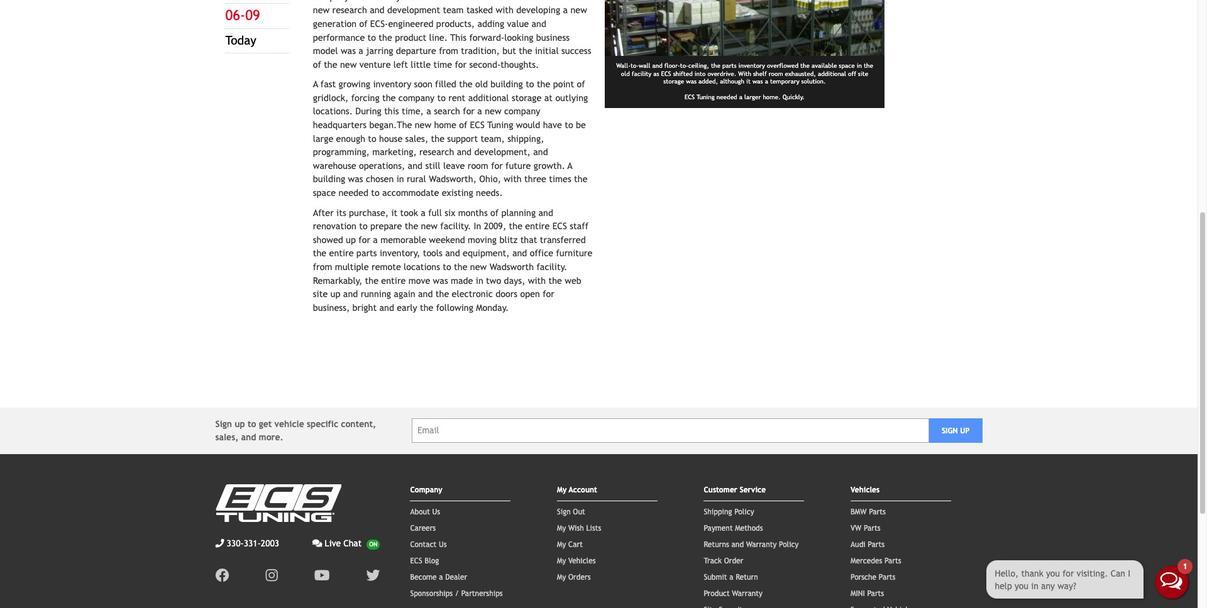 Task type: vqa. For each thing, say whether or not it's contained in the screenshot.
SS, related to $40.00
no



Task type: describe. For each thing, give the bounding box(es) containing it.
1 vertical spatial company
[[504, 106, 540, 117]]

my cart link
[[557, 541, 583, 549]]

was down "shifted"
[[686, 78, 697, 85]]

the up exhausted,
[[801, 62, 810, 69]]

full
[[428, 207, 442, 218]]

and down move
[[418, 289, 433, 299]]

its
[[337, 207, 346, 218]]

a left the full
[[421, 207, 426, 218]]

mini parts link
[[851, 590, 884, 598]]

with
[[739, 70, 752, 77]]

twitter logo image
[[366, 569, 380, 583]]

inventory inside 'a fast growing inventory soon filled the old building to the point of gridlock, forcing the       company to rent additional storage at outlying locations. during this time, a search for a new       company headquarters began.the new home of ecs tuning would have to be large enough to house       sales, the support team, shipping, programming, marketing, research and development, and warehouse operations, and still leave room for future growth. a building was chosen in rural       wadsworth, ohio, with three times the space needed to accommodate existing needs.'
[[373, 79, 411, 89]]

sponsorships / partnerships link
[[410, 590, 503, 598]]

needed inside 'a fast growing inventory soon filled the old building to the point of gridlock, forcing the       company to rent additional storage at outlying locations. during this time, a search for a new       company headquarters began.the new home of ecs tuning would have to be large enough to house       sales, the support team, shipping, programming, marketing, research and development, and warehouse operations, and still leave room for future growth. a building was chosen in rural       wadsworth, ohio, with three times the space needed to accommodate existing needs.'
[[339, 187, 369, 198]]

up inside sign up to get vehicle specific content, sales, and more.
[[235, 419, 245, 429]]

the up at
[[537, 79, 551, 89]]

overflowed
[[767, 62, 799, 69]]

phone image
[[215, 539, 224, 548]]

up inside button
[[960, 427, 970, 436]]

during
[[356, 106, 382, 117]]

to up "made"
[[443, 262, 451, 272]]

the up from
[[313, 248, 327, 259]]

my wish lists
[[557, 524, 602, 533]]

growth.
[[534, 160, 565, 171]]

additional inside wall-to-wall and floor-to-ceiling, the parts inventory overflowed the available space in the old facility as ecs shifted into overdrive. with shelf room exhausted, additional off site storage was added, although it was a temporary solution.
[[818, 70, 847, 77]]

0 vertical spatial tuning
[[697, 94, 715, 101]]

porsche
[[851, 573, 877, 582]]

running
[[361, 289, 391, 299]]

live chat link
[[312, 537, 380, 551]]

locations
[[404, 262, 440, 272]]

marketing,
[[372, 147, 417, 157]]

gridlock,
[[313, 92, 349, 103]]

blog
[[425, 557, 439, 566]]

and down running
[[380, 302, 394, 313]]

have
[[543, 120, 562, 130]]

1 vertical spatial vehicles
[[569, 557, 596, 566]]

ecs inside 'a fast growing inventory soon filled the old building to the point of gridlock, forcing the       company to rent additional storage at outlying locations. during this time, a search for a new       company headquarters began.the new home of ecs tuning would have to be large enough to house       sales, the support team, shipping, programming, marketing, research and development, and warehouse operations, and still leave room for future growth. a building was chosen in rural       wadsworth, ohio, with three times the space needed to accommodate existing needs.'
[[470, 120, 485, 130]]

sales, inside sign up to get vehicle specific content, sales, and more.
[[215, 432, 239, 443]]

with inside 'a fast growing inventory soon filled the old building to the point of gridlock, forcing the       company to rent additional storage at outlying locations. during this time, a search for a new       company headquarters began.the new home of ecs tuning would have to be large enough to house       sales, the support team, shipping, programming, marketing, research and development, and warehouse operations, and still leave room for future growth. a building was chosen in rural       wadsworth, ohio, with three times the space needed to accommodate existing needs.'
[[504, 174, 522, 185]]

took
[[400, 207, 418, 218]]

bmw parts link
[[851, 508, 886, 517]]

this
[[384, 106, 399, 117]]

submit a return link
[[704, 573, 758, 582]]

new down equipment, on the left of page
[[470, 262, 487, 272]]

specific
[[307, 419, 338, 429]]

the up following on the left of page
[[436, 289, 449, 299]]

the right times
[[574, 174, 588, 185]]

to down filled
[[437, 92, 446, 103]]

my for my account
[[557, 486, 567, 495]]

times
[[549, 174, 572, 185]]

payment
[[704, 524, 733, 533]]

old inside 'a fast growing inventory soon filled the old building to the point of gridlock, forcing the       company to rent additional storage at outlying locations. during this time, a search for a new       company headquarters began.the new home of ecs tuning would have to be large enough to house       sales, the support team, shipping, programming, marketing, research and development, and warehouse operations, and still leave room for future growth. a building was chosen in rural       wadsworth, ohio, with three times the space needed to accommodate existing needs.'
[[475, 79, 488, 89]]

doors
[[496, 289, 518, 299]]

wall-
[[616, 62, 631, 69]]

contact
[[410, 541, 437, 549]]

although
[[720, 78, 745, 85]]

0 horizontal spatial entire
[[329, 248, 354, 259]]

the down planning
[[509, 221, 523, 232]]

early
[[397, 302, 417, 313]]

1 vertical spatial warranty
[[732, 590, 763, 598]]

sponsorships / partnerships
[[410, 590, 503, 598]]

to down purchase,
[[359, 221, 368, 232]]

began.the
[[369, 120, 412, 130]]

ecs inside after its purchase, it took a full six months of planning and renovation to prepare the new       facility. in 2009, the entire ecs staff showed up for a memorable weekend moving blitz that       transferred the entire parts inventory, tools and equipment, and office furniture from multiple       remote locations to the new wadsworth facility. remarkably, the entire move was made in two days,       with the web site up and running again and the electronic doors open for business, bright and       early the following monday.
[[553, 221, 567, 232]]

showed
[[313, 234, 343, 245]]

the up 'rent'
[[459, 79, 473, 89]]

research
[[419, 147, 454, 157]]

product warranty
[[704, 590, 763, 598]]

sign out
[[557, 508, 585, 517]]

home
[[434, 120, 457, 130]]

the up "made"
[[454, 262, 468, 272]]

be
[[576, 120, 586, 130]]

and down support
[[457, 147, 472, 157]]

new down the full
[[421, 221, 438, 232]]

0 horizontal spatial a
[[313, 79, 318, 89]]

for down prepare
[[359, 234, 370, 245]]

into
[[695, 70, 706, 77]]

the up "this"
[[382, 92, 396, 103]]

with inside after its purchase, it took a full six months of planning and renovation to prepare the new       facility. in 2009, the entire ecs staff showed up for a memorable weekend moving blitz that       transferred the entire parts inventory, tools and equipment, and office furniture from multiple       remote locations to the new wadsworth facility. remarkably, the entire move was made in two days,       with the web site up and running again and the electronic doors open for business, bright and       early the following monday.
[[528, 275, 546, 286]]

become
[[410, 573, 437, 582]]

331-
[[244, 539, 261, 549]]

audi
[[851, 541, 866, 549]]

growing
[[339, 79, 370, 89]]

today
[[225, 33, 256, 47]]

us for about us
[[432, 508, 440, 517]]

support
[[447, 133, 478, 144]]

after
[[313, 207, 334, 218]]

ecs inside wall-to-wall and floor-to-ceiling, the parts inventory overflowed the available space in the old facility as ecs shifted into overdrive. with shelf room exhausted, additional off site storage was added, although it was a temporary solution.
[[661, 70, 671, 77]]

a up "team,"
[[478, 106, 482, 117]]

still
[[425, 160, 441, 171]]

added,
[[699, 78, 718, 85]]

it inside wall-to-wall and floor-to-ceiling, the parts inventory overflowed the available space in the old facility as ecs shifted into overdrive. with shelf room exhausted, additional off site storage was added, although it was a temporary solution.
[[747, 78, 751, 85]]

company
[[410, 486, 443, 495]]

enough
[[336, 133, 365, 144]]

locations.
[[313, 106, 353, 117]]

equipment,
[[463, 248, 510, 259]]

return
[[736, 573, 758, 582]]

for down development,
[[491, 160, 503, 171]]

customer service
[[704, 486, 766, 495]]

to left be
[[565, 120, 573, 130]]

sponsorships
[[410, 590, 453, 598]]

parts for bmw parts
[[869, 508, 886, 517]]

to left point
[[526, 79, 534, 89]]

in inside after its purchase, it took a full six months of planning and renovation to prepare the new       facility. in 2009, the entire ecs staff showed up for a memorable weekend moving blitz that       transferred the entire parts inventory, tools and equipment, and office furniture from multiple       remote locations to the new wadsworth facility. remarkably, the entire move was made in two days,       with the web site up and running again and the electronic doors open for business, bright and       early the following monday.
[[476, 275, 483, 286]]

and up order
[[732, 541, 744, 549]]

get
[[259, 419, 272, 429]]

my orders
[[557, 573, 591, 582]]

shifted
[[673, 70, 693, 77]]

0 vertical spatial warranty
[[746, 541, 777, 549]]

soon
[[414, 79, 433, 89]]

parts for mini parts
[[868, 590, 884, 598]]

careers
[[410, 524, 436, 533]]

wish
[[569, 524, 584, 533]]

made
[[451, 275, 473, 286]]

2 horizontal spatial entire
[[525, 221, 550, 232]]

to left house
[[368, 133, 377, 144]]

open
[[520, 289, 540, 299]]

for down 'rent'
[[463, 106, 475, 117]]

careers link
[[410, 524, 436, 533]]

live
[[325, 539, 341, 549]]

porsche parts link
[[851, 573, 896, 582]]

lists
[[586, 524, 602, 533]]

0 vertical spatial policy
[[735, 508, 754, 517]]

/
[[455, 590, 459, 598]]

rent
[[449, 92, 466, 103]]

ecs left blog in the left of the page
[[410, 557, 422, 566]]

headquarters
[[313, 120, 367, 130]]

room inside wall-to-wall and floor-to-ceiling, the parts inventory overflowed the available space in the old facility as ecs shifted into overdrive. with shelf room exhausted, additional off site storage was added, although it was a temporary solution.
[[769, 70, 783, 77]]

the down 'took'
[[405, 221, 418, 232]]

330-
[[227, 539, 244, 549]]

1 vertical spatial a
[[568, 160, 573, 171]]

us for contact us
[[439, 541, 447, 549]]

sign up button
[[929, 419, 983, 443]]

tuning inside 'a fast growing inventory soon filled the old building to the point of gridlock, forcing the       company to rent additional storage at outlying locations. during this time, a search for a new       company headquarters began.the new home of ecs tuning would have to be large enough to house       sales, the support team, shipping, programming, marketing, research and development, and warehouse operations, and still leave room for future growth. a building was chosen in rural       wadsworth, ohio, with three times the space needed to accommodate existing needs.'
[[487, 120, 513, 130]]

inventory inside wall-to-wall and floor-to-ceiling, the parts inventory overflowed the available space in the old facility as ecs shifted into overdrive. with shelf room exhausted, additional off site storage was added, although it was a temporary solution.
[[739, 62, 765, 69]]

vw parts link
[[851, 524, 881, 533]]

mini
[[851, 590, 865, 598]]

as
[[654, 70, 659, 77]]

space inside wall-to-wall and floor-to-ceiling, the parts inventory overflowed the available space in the old facility as ecs shifted into overdrive. with shelf room exhausted, additional off site storage was added, although it was a temporary solution.
[[839, 62, 855, 69]]

moving
[[468, 234, 497, 245]]

wadsworth,
[[429, 174, 477, 185]]

my for my wish lists
[[557, 524, 566, 533]]

chat
[[344, 539, 362, 549]]

and inside sign up to get vehicle specific content, sales, and more.
[[241, 432, 256, 443]]

operations,
[[359, 160, 405, 171]]

about us
[[410, 508, 440, 517]]

days,
[[504, 275, 525, 286]]

point
[[553, 79, 574, 89]]

shipping policy
[[704, 508, 754, 517]]

three
[[525, 174, 546, 185]]

facebook logo image
[[215, 569, 229, 583]]

ohio,
[[479, 174, 501, 185]]



Task type: locate. For each thing, give the bounding box(es) containing it.
submit a return
[[704, 573, 758, 582]]

floor-
[[665, 62, 680, 69]]

parts up porsche parts
[[885, 557, 902, 566]]

0 vertical spatial sales,
[[405, 133, 428, 144]]

to left get
[[248, 419, 256, 429]]

leave
[[443, 160, 465, 171]]

my left wish
[[557, 524, 566, 533]]

sales, inside 'a fast growing inventory soon filled the old building to the point of gridlock, forcing the       company to rent additional storage at outlying locations. during this time, a search for a new       company headquarters began.the new home of ecs tuning would have to be large enough to house       sales, the support team, shipping, programming, marketing, research and development, and warehouse operations, and still leave room for future growth. a building was chosen in rural       wadsworth, ohio, with three times the space needed to accommodate existing needs.'
[[405, 133, 428, 144]]

was inside 'a fast growing inventory soon filled the old building to the point of gridlock, forcing the       company to rent additional storage at outlying locations. during this time, a search for a new       company headquarters began.the new home of ecs tuning would have to be large enough to house       sales, the support team, shipping, programming, marketing, research and development, and warehouse operations, and still leave room for future growth. a building was chosen in rural       wadsworth, ohio, with three times the space needed to accommodate existing needs.'
[[348, 174, 363, 185]]

0 vertical spatial old
[[621, 70, 630, 77]]

additional inside 'a fast growing inventory soon filled the old building to the point of gridlock, forcing the       company to rent additional storage at outlying locations. during this time, a search for a new       company headquarters began.the new home of ecs tuning would have to be large enough to house       sales, the support team, shipping, programming, marketing, research and development, and warehouse operations, and still leave room for future growth. a building was chosen in rural       wadsworth, ohio, with three times the space needed to accommodate existing needs.'
[[468, 92, 509, 103]]

of
[[577, 79, 585, 89], [459, 120, 467, 130], [491, 207, 499, 218]]

1 vertical spatial site
[[313, 289, 328, 299]]

company up 'time,'
[[399, 92, 435, 103]]

room down overflowed on the top right of page
[[769, 70, 783, 77]]

parts for audi parts
[[868, 541, 885, 549]]

storage inside wall-to-wall and floor-to-ceiling, the parts inventory overflowed the available space in the old facility as ecs shifted into overdrive. with shelf room exhausted, additional off site storage was added, although it was a temporary solution.
[[664, 78, 684, 85]]

parts up overdrive.
[[723, 62, 737, 69]]

a up times
[[568, 160, 573, 171]]

new
[[485, 106, 502, 117], [415, 120, 432, 130], [421, 221, 438, 232], [470, 262, 487, 272]]

0 horizontal spatial storage
[[512, 92, 542, 103]]

and up growth.
[[533, 147, 548, 157]]

0 horizontal spatial it
[[391, 207, 398, 218]]

of up support
[[459, 120, 467, 130]]

and
[[652, 62, 663, 69], [457, 147, 472, 157], [533, 147, 548, 157], [408, 160, 423, 171], [539, 207, 553, 218], [445, 248, 460, 259], [513, 248, 527, 259], [343, 289, 358, 299], [418, 289, 433, 299], [380, 302, 394, 313], [241, 432, 256, 443], [732, 541, 744, 549]]

1 horizontal spatial storage
[[664, 78, 684, 85]]

parts inside wall-to-wall and floor-to-ceiling, the parts inventory overflowed the available space in the old facility as ecs shifted into overdrive. with shelf room exhausted, additional off site storage was added, although it was a temporary solution.
[[723, 62, 737, 69]]

ecs tuning image
[[215, 485, 341, 522]]

sign inside button
[[942, 427, 958, 436]]

blitz
[[500, 234, 518, 245]]

and up wadsworth
[[513, 248, 527, 259]]

site inside after its purchase, it took a full six months of planning and renovation to prepare the new       facility. in 2009, the entire ecs staff showed up for a memorable weekend moving blitz that       transferred the entire parts inventory, tools and equipment, and office furniture from multiple       remote locations to the new wadsworth facility. remarkably, the entire move was made in two days,       with the web site up and running again and the electronic doors open for business, bright and       early the following monday.
[[313, 289, 328, 299]]

following
[[436, 302, 474, 313]]

0 horizontal spatial inventory
[[373, 79, 411, 89]]

needed down although
[[717, 94, 737, 101]]

0 horizontal spatial company
[[399, 92, 435, 103]]

0 vertical spatial site
[[858, 70, 869, 77]]

new down 'time,'
[[415, 120, 432, 130]]

1 horizontal spatial room
[[769, 70, 783, 77]]

site up business,
[[313, 289, 328, 299]]

tools
[[423, 248, 443, 259]]

1 vertical spatial in
[[397, 174, 404, 185]]

the left web
[[549, 275, 562, 286]]

2 vertical spatial entire
[[381, 275, 406, 286]]

room
[[769, 70, 783, 77], [468, 160, 489, 171]]

the up overdrive.
[[711, 62, 721, 69]]

the up running
[[365, 275, 379, 286]]

5 my from the top
[[557, 573, 566, 582]]

additional right 'rent'
[[468, 92, 509, 103]]

parts up 'multiple' at the left top
[[356, 248, 377, 259]]

in inside wall-to-wall and floor-to-ceiling, the parts inventory overflowed the available space in the old facility as ecs shifted into overdrive. with shelf room exhausted, additional off site storage was added, although it was a temporary solution.
[[857, 62, 862, 69]]

larger
[[745, 94, 761, 101]]

0 horizontal spatial to-
[[631, 62, 639, 69]]

comments image
[[312, 539, 322, 548]]

additional down available
[[818, 70, 847, 77]]

to inside sign up to get vehicle specific content, sales, and more.
[[248, 419, 256, 429]]

my left the account
[[557, 486, 567, 495]]

my for my cart
[[557, 541, 566, 549]]

1 horizontal spatial additional
[[818, 70, 847, 77]]

1 horizontal spatial parts
[[723, 62, 737, 69]]

room up ohio, at the top
[[468, 160, 489, 171]]

porsche parts
[[851, 573, 896, 582]]

1 vertical spatial it
[[391, 207, 398, 218]]

a right 'time,'
[[427, 106, 431, 117]]

service
[[740, 486, 766, 495]]

a left fast on the left of page
[[313, 79, 318, 89]]

0 horizontal spatial sign
[[215, 419, 232, 429]]

2 vertical spatial of
[[491, 207, 499, 218]]

0 horizontal spatial parts
[[356, 248, 377, 259]]

1 horizontal spatial site
[[858, 70, 869, 77]]

1 horizontal spatial entire
[[381, 275, 406, 286]]

sign for sign out
[[557, 508, 571, 517]]

1 vertical spatial space
[[313, 187, 336, 198]]

company
[[399, 92, 435, 103], [504, 106, 540, 117]]

room inside 'a fast growing inventory soon filled the old building to the point of gridlock, forcing the       company to rent additional storage at outlying locations. during this time, a search for a new       company headquarters began.the new home of ecs tuning would have to be large enough to house       sales, the support team, shipping, programming, marketing, research and development, and warehouse operations, and still leave room for future growth. a building was chosen in rural       wadsworth, ohio, with three times the space needed to accommodate existing needs.'
[[468, 160, 489, 171]]

1 horizontal spatial of
[[491, 207, 499, 218]]

330-331-2003 link
[[215, 537, 279, 551]]

ecs up the transferred
[[553, 221, 567, 232]]

space up the after
[[313, 187, 336, 198]]

needed up its
[[339, 187, 369, 198]]

sign for sign up
[[942, 427, 958, 436]]

to down chosen at the top of page
[[371, 187, 380, 198]]

0 horizontal spatial building
[[313, 174, 345, 185]]

shelf
[[753, 70, 767, 77]]

0 vertical spatial a
[[313, 79, 318, 89]]

parts for porsche parts
[[879, 573, 896, 582]]

policy
[[735, 508, 754, 517], [779, 541, 799, 549]]

2 my from the top
[[557, 524, 566, 533]]

2 to- from the left
[[680, 62, 688, 69]]

old right filled
[[475, 79, 488, 89]]

in right available
[[857, 62, 862, 69]]

my for my vehicles
[[557, 557, 566, 566]]

customer
[[704, 486, 738, 495]]

search
[[434, 106, 460, 117]]

was left chosen at the top of page
[[348, 174, 363, 185]]

vehicles up orders
[[569, 557, 596, 566]]

vehicles up the bmw parts
[[851, 486, 880, 495]]

1 horizontal spatial vehicles
[[851, 486, 880, 495]]

1 horizontal spatial facility.
[[537, 262, 567, 272]]

1 to- from the left
[[631, 62, 639, 69]]

mercedes
[[851, 557, 883, 566]]

1 vertical spatial needed
[[339, 187, 369, 198]]

1 vertical spatial old
[[475, 79, 488, 89]]

of up outlying
[[577, 79, 585, 89]]

1 horizontal spatial old
[[621, 70, 630, 77]]

was right move
[[433, 275, 448, 286]]

multiple
[[335, 262, 369, 272]]

09
[[245, 7, 260, 23]]

1 horizontal spatial space
[[839, 62, 855, 69]]

1 horizontal spatial tuning
[[697, 94, 715, 101]]

tuning down added, at the right top
[[697, 94, 715, 101]]

with up 'open'
[[528, 275, 546, 286]]

overdrive.
[[708, 70, 737, 77]]

monday.
[[476, 302, 509, 313]]

1 vertical spatial us
[[439, 541, 447, 549]]

electronic
[[452, 289, 493, 299]]

storage down "shifted"
[[664, 78, 684, 85]]

parts right bmw
[[869, 508, 886, 517]]

a down prepare
[[373, 234, 378, 245]]

the up the research
[[431, 133, 445, 144]]

and inside wall-to-wall and floor-to-ceiling, the parts inventory overflowed the available space in the old facility as ecs shifted into overdrive. with shelf room exhausted, additional off site storage was added, although it was a temporary solution.
[[652, 62, 663, 69]]

house
[[379, 133, 403, 144]]

0 horizontal spatial additional
[[468, 92, 509, 103]]

1 horizontal spatial in
[[476, 275, 483, 286]]

0 horizontal spatial tuning
[[487, 120, 513, 130]]

ecs up support
[[470, 120, 485, 130]]

of up 2009,
[[491, 207, 499, 218]]

parts for mercedes parts
[[885, 557, 902, 566]]

it inside after its purchase, it took a full six months of planning and renovation to prepare the new       facility. in 2009, the entire ecs staff showed up for a memorable weekend moving blitz that       transferred the entire parts inventory, tools and equipment, and office furniture from multiple       remote locations to the new wadsworth facility. remarkably, the entire move was made in two days,       with the web site up and running again and the electronic doors open for business, bright and       early the following monday.
[[391, 207, 398, 218]]

sign inside sign up to get vehicle specific content, sales, and more.
[[215, 419, 232, 429]]

my vehicles link
[[557, 557, 596, 566]]

and down 'remarkably,'
[[343, 289, 358, 299]]

planning
[[501, 207, 536, 218]]

order
[[724, 557, 744, 566]]

0 horizontal spatial facility.
[[440, 221, 471, 232]]

renovation
[[313, 221, 356, 232]]

sales, up the research
[[405, 133, 428, 144]]

a left the dealer
[[439, 573, 443, 582]]

vw parts
[[851, 524, 881, 533]]

storage inside 'a fast growing inventory soon filled the old building to the point of gridlock, forcing the       company to rent additional storage at outlying locations. during this time, a search for a new       company headquarters began.the new home of ecs tuning would have to be large enough to house       sales, the support team, shipping, programming, marketing, research and development, and warehouse operations, and still leave room for future growth. a building was chosen in rural       wadsworth, ohio, with three times the space needed to accommodate existing needs.'
[[512, 92, 542, 103]]

my left cart
[[557, 541, 566, 549]]

4 my from the top
[[557, 557, 566, 566]]

1 vertical spatial inventory
[[373, 79, 411, 89]]

0 vertical spatial of
[[577, 79, 585, 89]]

facility. down six on the left of the page
[[440, 221, 471, 232]]

0 vertical spatial in
[[857, 62, 862, 69]]

orders
[[569, 573, 591, 582]]

the right available
[[864, 62, 873, 69]]

youtube logo image
[[314, 569, 330, 583]]

1 horizontal spatial company
[[504, 106, 540, 117]]

1 my from the top
[[557, 486, 567, 495]]

ecs
[[661, 70, 671, 77], [685, 94, 695, 101], [470, 120, 485, 130], [553, 221, 567, 232], [410, 557, 422, 566]]

was down shelf
[[753, 78, 763, 85]]

returns and warranty policy
[[704, 541, 799, 549]]

1 vertical spatial storage
[[512, 92, 542, 103]]

a left larger
[[739, 94, 743, 101]]

building
[[491, 79, 523, 89], [313, 174, 345, 185]]

us right the about on the left of page
[[432, 508, 440, 517]]

1 vertical spatial of
[[459, 120, 467, 130]]

my down my cart link
[[557, 557, 566, 566]]

of inside after its purchase, it took a full six months of planning and renovation to prepare the new       facility. in 2009, the entire ecs staff showed up for a memorable weekend moving blitz that       transferred the entire parts inventory, tools and equipment, and office furniture from multiple       remote locations to the new wadsworth facility. remarkably, the entire move was made in two days,       with the web site up and running again and the electronic doors open for business, bright and       early the following monday.
[[491, 207, 499, 218]]

0 vertical spatial us
[[432, 508, 440, 517]]

1 vertical spatial building
[[313, 174, 345, 185]]

facility
[[632, 70, 652, 77]]

1 horizontal spatial sales,
[[405, 133, 428, 144]]

to- up facility
[[631, 62, 639, 69]]

ceiling,
[[688, 62, 709, 69]]

fast
[[321, 79, 336, 89]]

0 vertical spatial needed
[[717, 94, 737, 101]]

team,
[[481, 133, 505, 144]]

outlying
[[556, 92, 588, 103]]

old
[[621, 70, 630, 77], [475, 79, 488, 89]]

space inside 'a fast growing inventory soon filled the old building to the point of gridlock, forcing the       company to rent additional storage at outlying locations. during this time, a search for a new       company headquarters began.the new home of ecs tuning would have to be large enough to house       sales, the support team, shipping, programming, marketing, research and development, and warehouse operations, and still leave room for future growth. a building was chosen in rural       wadsworth, ohio, with three times the space needed to accommodate existing needs.'
[[313, 187, 336, 198]]

0 vertical spatial inventory
[[739, 62, 765, 69]]

was inside after its purchase, it took a full six months of planning and renovation to prepare the new       facility. in 2009, the entire ecs staff showed up for a memorable weekend moving blitz that       transferred the entire parts inventory, tools and equipment, and office furniture from multiple       remote locations to the new wadsworth facility. remarkably, the entire move was made in two days,       with the web site up and running again and the electronic doors open for business, bright and       early the following monday.
[[433, 275, 448, 286]]

at
[[544, 92, 553, 103]]

ecs blog
[[410, 557, 439, 566]]

off
[[848, 70, 856, 77]]

a left return
[[730, 573, 734, 582]]

2 horizontal spatial sign
[[942, 427, 958, 436]]

1 horizontal spatial building
[[491, 79, 523, 89]]

2 horizontal spatial of
[[577, 79, 585, 89]]

new up "team,"
[[485, 106, 502, 117]]

1 horizontal spatial to-
[[680, 62, 688, 69]]

3 my from the top
[[557, 541, 566, 549]]

and up rural
[[408, 160, 423, 171]]

my orders link
[[557, 573, 591, 582]]

a inside wall-to-wall and floor-to-ceiling, the parts inventory overflowed the available space in the old facility as ecs shifted into overdrive. with shelf room exhausted, additional off site storage was added, although it was a temporary solution.
[[765, 78, 768, 85]]

in left rural
[[397, 174, 404, 185]]

sign for sign up to get vehicle specific content, sales, and more.
[[215, 419, 232, 429]]

it left 'took'
[[391, 207, 398, 218]]

for right 'open'
[[543, 289, 555, 299]]

remarkably,
[[313, 275, 362, 286]]

in inside 'a fast growing inventory soon filled the old building to the point of gridlock, forcing the       company to rent additional storage at outlying locations. during this time, a search for a new       company headquarters began.the new home of ecs tuning would have to be large enough to house       sales, the support team, shipping, programming, marketing, research and development, and warehouse operations, and still leave room for future growth. a building was chosen in rural       wadsworth, ohio, with three times the space needed to accommodate existing needs.'
[[397, 174, 404, 185]]

old inside wall-to-wall and floor-to-ceiling, the parts inventory overflowed the available space in the old facility as ecs shifted into overdrive. with shelf room exhausted, additional off site storage was added, although it was a temporary solution.
[[621, 70, 630, 77]]

building up would
[[491, 79, 523, 89]]

sales, left the "more."
[[215, 432, 239, 443]]

space up off
[[839, 62, 855, 69]]

1 vertical spatial with
[[528, 275, 546, 286]]

payment methods link
[[704, 524, 763, 533]]

1 vertical spatial tuning
[[487, 120, 513, 130]]

become a dealer
[[410, 573, 467, 582]]

development,
[[474, 147, 531, 157]]

0 horizontal spatial with
[[504, 174, 522, 185]]

1 vertical spatial facility.
[[537, 262, 567, 272]]

and right planning
[[539, 207, 553, 218]]

furniture
[[556, 248, 593, 259]]

old down wall-
[[621, 70, 630, 77]]

1 horizontal spatial inventory
[[739, 62, 765, 69]]

audi parts link
[[851, 541, 885, 549]]

Email email field
[[412, 419, 929, 443]]

my left orders
[[557, 573, 566, 582]]

0 vertical spatial space
[[839, 62, 855, 69]]

parts for vw parts
[[864, 524, 881, 533]]

2 vertical spatial in
[[476, 275, 483, 286]]

instagram logo image
[[266, 569, 278, 583]]

0 vertical spatial it
[[747, 78, 751, 85]]

0 horizontal spatial site
[[313, 289, 328, 299]]

warranty down methods
[[746, 541, 777, 549]]

audi parts
[[851, 541, 885, 549]]

0 vertical spatial parts
[[723, 62, 737, 69]]

06-09 link
[[225, 7, 260, 23]]

parts
[[869, 508, 886, 517], [864, 524, 881, 533], [868, 541, 885, 549], [885, 557, 902, 566], [879, 573, 896, 582], [868, 590, 884, 598]]

and down weekend
[[445, 248, 460, 259]]

1 vertical spatial policy
[[779, 541, 799, 549]]

1 vertical spatial sales,
[[215, 432, 239, 443]]

0 vertical spatial vehicles
[[851, 486, 880, 495]]

company up would
[[504, 106, 540, 117]]

1 horizontal spatial policy
[[779, 541, 799, 549]]

in left two on the top left of the page
[[476, 275, 483, 286]]

0 horizontal spatial policy
[[735, 508, 754, 517]]

1 horizontal spatial sign
[[557, 508, 571, 517]]

entire up 'multiple' at the left top
[[329, 248, 354, 259]]

entire up the that
[[525, 221, 550, 232]]

about
[[410, 508, 430, 517]]

my for my orders
[[557, 573, 566, 582]]

more.
[[259, 432, 283, 443]]

0 horizontal spatial of
[[459, 120, 467, 130]]

0 vertical spatial building
[[491, 79, 523, 89]]

0 horizontal spatial sales,
[[215, 432, 239, 443]]

from
[[313, 262, 332, 272]]

storage left at
[[512, 92, 542, 103]]

again
[[394, 289, 416, 299]]

and left the "more."
[[241, 432, 256, 443]]

my vehicles
[[557, 557, 596, 566]]

0 horizontal spatial needed
[[339, 187, 369, 198]]

it down the with
[[747, 78, 751, 85]]

0 vertical spatial with
[[504, 174, 522, 185]]

0 vertical spatial entire
[[525, 221, 550, 232]]

1 vertical spatial additional
[[468, 92, 509, 103]]

parts
[[723, 62, 737, 69], [356, 248, 377, 259]]

1 horizontal spatial it
[[747, 78, 751, 85]]

parts inside after its purchase, it took a full six months of planning and renovation to prepare the new       facility. in 2009, the entire ecs staff showed up for a memorable weekend moving blitz that       transferred the entire parts inventory, tools and equipment, and office furniture from multiple       remote locations to the new wadsworth facility. remarkably, the entire move was made in two days,       with the web site up and running again and the electronic doors open for business, bright and       early the following monday.
[[356, 248, 377, 259]]

0 vertical spatial storage
[[664, 78, 684, 85]]

weekend
[[429, 234, 465, 245]]

home.
[[763, 94, 781, 101]]

0 horizontal spatial in
[[397, 174, 404, 185]]

my
[[557, 486, 567, 495], [557, 524, 566, 533], [557, 541, 566, 549], [557, 557, 566, 566], [557, 573, 566, 582]]

tuning up "team,"
[[487, 120, 513, 130]]

the
[[711, 62, 721, 69], [801, 62, 810, 69], [864, 62, 873, 69], [459, 79, 473, 89], [537, 79, 551, 89], [382, 92, 396, 103], [431, 133, 445, 144], [574, 174, 588, 185], [405, 221, 418, 232], [509, 221, 523, 232], [313, 248, 327, 259], [454, 262, 468, 272], [365, 275, 379, 286], [549, 275, 562, 286], [436, 289, 449, 299], [420, 302, 434, 313]]

sign up
[[942, 427, 970, 436]]

office
[[530, 248, 554, 259]]

1 vertical spatial room
[[468, 160, 489, 171]]

0 vertical spatial facility.
[[440, 221, 471, 232]]

site inside wall-to-wall and floor-to-ceiling, the parts inventory overflowed the available space in the old facility as ecs shifted into overdrive. with shelf room exhausted, additional off site storage was added, although it was a temporary solution.
[[858, 70, 869, 77]]

0 horizontal spatial old
[[475, 79, 488, 89]]

parts up mercedes parts link
[[868, 541, 885, 549]]

0 vertical spatial company
[[399, 92, 435, 103]]

0 vertical spatial additional
[[818, 70, 847, 77]]

warranty down return
[[732, 590, 763, 598]]

vehicle
[[275, 419, 304, 429]]

dealer
[[445, 573, 467, 582]]

0 vertical spatial room
[[769, 70, 783, 77]]

track order link
[[704, 557, 744, 566]]

0 horizontal spatial space
[[313, 187, 336, 198]]

2009,
[[484, 221, 506, 232]]

about us link
[[410, 508, 440, 517]]

1 horizontal spatial with
[[528, 275, 546, 286]]

ecs down "shifted"
[[685, 94, 695, 101]]

2 horizontal spatial in
[[857, 62, 862, 69]]

1 vertical spatial parts
[[356, 248, 377, 259]]

wall-to-wall and floor-to-ceiling, the parts inventory overflowed the available space in the old facility as ecs shifted into overdrive. with shelf room exhausted, additional off site storage was added, although it was a temporary solution.
[[616, 62, 873, 85]]

move
[[409, 275, 430, 286]]

parts down mercedes parts link
[[879, 573, 896, 582]]

payment methods
[[704, 524, 763, 533]]

the right early
[[420, 302, 434, 313]]

0 horizontal spatial vehicles
[[569, 557, 596, 566]]

1 horizontal spatial needed
[[717, 94, 737, 101]]



